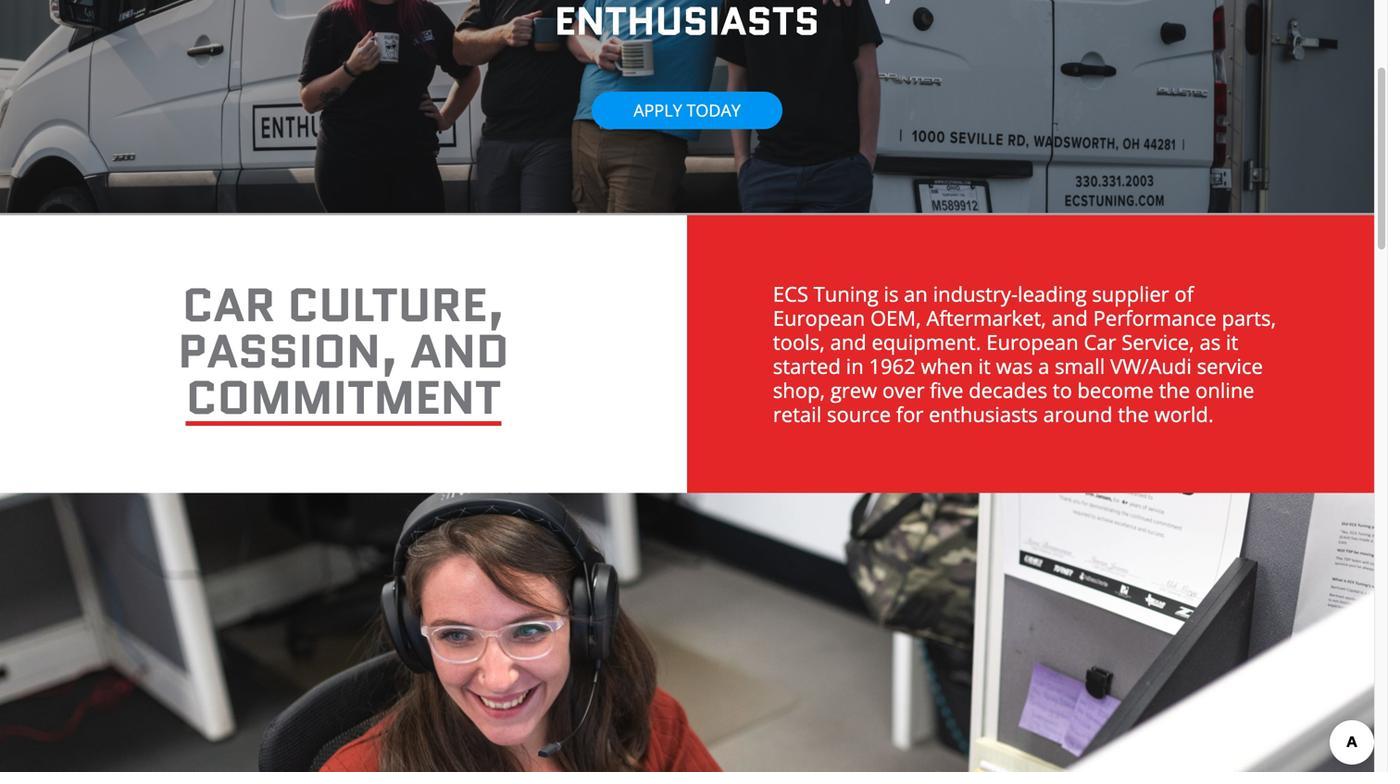 Task type: vqa. For each thing, say whether or not it's contained in the screenshot.
supplier
yes



Task type: locate. For each thing, give the bounding box(es) containing it.
vw/audi
[[1111, 353, 1192, 380]]

car
[[182, 272, 276, 339]]

the left world.
[[1118, 401, 1150, 428]]

industry-
[[933, 280, 1018, 308]]

0 horizontal spatial the
[[1118, 401, 1150, 428]]

it
[[1227, 328, 1239, 356], [979, 353, 991, 380]]

when
[[921, 353, 974, 380]]

european up started
[[773, 304, 866, 332]]

retail
[[773, 401, 822, 428]]

the left online
[[1160, 377, 1191, 404]]

0 horizontal spatial european
[[773, 304, 866, 332]]

it left was
[[979, 353, 991, 380]]

is
[[884, 280, 899, 308]]

world.
[[1155, 401, 1214, 428]]

european
[[773, 304, 866, 332], [987, 328, 1079, 356]]

was
[[997, 353, 1033, 380]]

apply today
[[634, 99, 741, 122]]

ecs tuning is an industry-leading supplier of european oem,             aftermarket, and performance parts, tools, and equipment. european             car service, as it started in 1962 when it was a small vw/audi             service shop, grew over five decades to become the online retail             source for enthusiasts around the world.
[[773, 280, 1277, 428]]

over
[[883, 377, 925, 404]]

a
[[1039, 353, 1050, 380]]

the
[[1160, 377, 1191, 404], [1118, 401, 1150, 428]]

0 horizontal spatial and
[[411, 319, 509, 385]]

small
[[1055, 353, 1105, 380]]

supplier
[[1093, 280, 1170, 308]]

for
[[897, 401, 924, 428]]

culture,
[[288, 272, 505, 339]]

passion,
[[178, 319, 398, 385]]

oem,
[[871, 304, 922, 332]]

started
[[773, 353, 841, 380]]

and
[[1052, 304, 1088, 332], [411, 319, 509, 385], [831, 328, 867, 356]]

european down leading
[[987, 328, 1079, 356]]

it right as
[[1227, 328, 1239, 356]]

shop,
[[773, 377, 826, 404]]

2 horizontal spatial and
[[1052, 304, 1088, 332]]



Task type: describe. For each thing, give the bounding box(es) containing it.
become
[[1078, 377, 1154, 404]]

aftermarket,
[[927, 304, 1047, 332]]

service
[[1198, 353, 1264, 380]]

decades
[[969, 377, 1048, 404]]

parts,
[[1222, 304, 1277, 332]]

an
[[904, 280, 928, 308]]

equipment.
[[872, 328, 982, 356]]

ecs
[[773, 280, 809, 308]]

apply
[[634, 99, 683, 122]]

five
[[930, 377, 964, 404]]

online
[[1196, 377, 1255, 404]]

grew
[[831, 377, 877, 404]]

tuning
[[814, 280, 879, 308]]

commitment
[[186, 365, 501, 431]]

car culture, passion, and
[[178, 272, 509, 385]]

apply today button
[[592, 92, 783, 129]]

apply today link
[[592, 92, 783, 129]]

performance
[[1094, 304, 1217, 332]]

today
[[687, 99, 741, 122]]

and inside car culture, passion, and
[[411, 319, 509, 385]]

enthusiasts
[[929, 401, 1038, 428]]

tools,
[[773, 328, 825, 356]]

source
[[827, 401, 891, 428]]

around
[[1044, 401, 1113, 428]]

0 horizontal spatial it
[[979, 353, 991, 380]]

service,
[[1122, 328, 1195, 356]]

as
[[1200, 328, 1221, 356]]

car
[[1084, 328, 1117, 356]]

in
[[846, 353, 864, 380]]

1962
[[869, 353, 916, 380]]

1 horizontal spatial the
[[1160, 377, 1191, 404]]

1 horizontal spatial and
[[831, 328, 867, 356]]

1 horizontal spatial european
[[987, 328, 1079, 356]]

of
[[1175, 280, 1194, 308]]

1 horizontal spatial it
[[1227, 328, 1239, 356]]

leading
[[1018, 280, 1087, 308]]

to
[[1053, 377, 1073, 404]]



